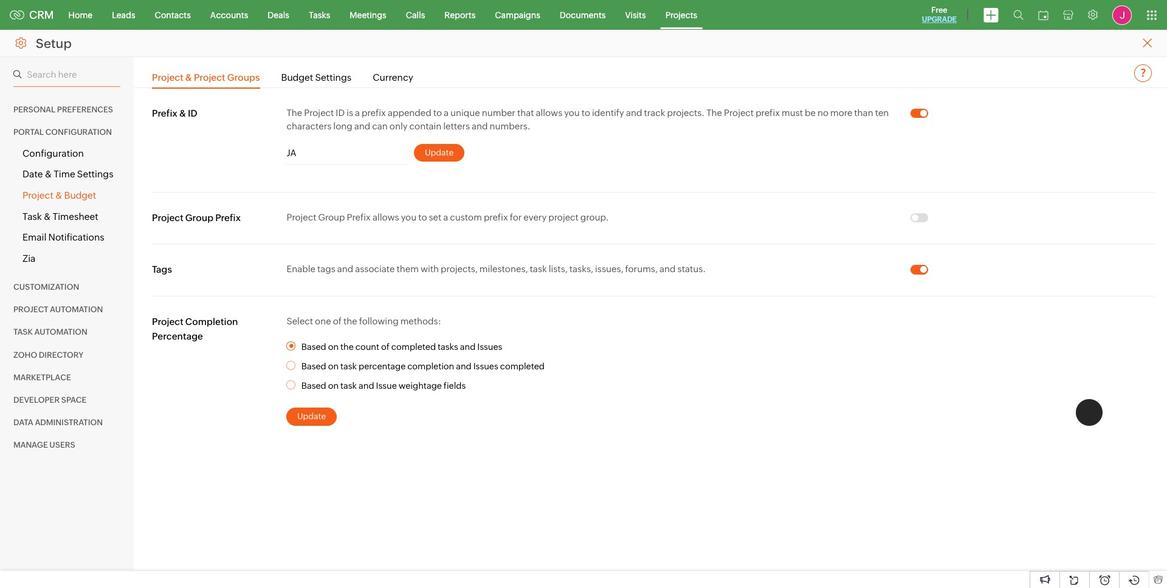 Task type: vqa. For each thing, say whether or not it's contained in the screenshot.
Accounts link on the top of page
yes



Task type: locate. For each thing, give the bounding box(es) containing it.
deals link
[[258, 0, 299, 29]]

create menu image
[[984, 8, 999, 22]]

documents link
[[550, 0, 615, 29]]

leads link
[[102, 0, 145, 29]]

accounts link
[[200, 0, 258, 29]]

free upgrade
[[922, 5, 957, 24]]

visits link
[[615, 0, 656, 29]]

tasks
[[309, 10, 330, 20]]

contacts
[[155, 10, 191, 20]]

leads
[[112, 10, 135, 20]]

campaigns
[[495, 10, 540, 20]]

home
[[68, 10, 92, 20]]

projects link
[[656, 0, 707, 29]]

meetings
[[350, 10, 386, 20]]

documents
[[560, 10, 606, 20]]

crm
[[29, 9, 54, 21]]

reports
[[445, 10, 476, 20]]

free
[[931, 5, 947, 15]]

deals
[[268, 10, 289, 20]]

search element
[[1006, 0, 1031, 30]]

contacts link
[[145, 0, 200, 29]]

meetings link
[[340, 0, 396, 29]]

campaigns link
[[485, 0, 550, 29]]

accounts
[[210, 10, 248, 20]]

profile image
[[1112, 5, 1132, 25]]



Task type: describe. For each thing, give the bounding box(es) containing it.
calls link
[[396, 0, 435, 29]]

create menu element
[[976, 0, 1006, 29]]

reports link
[[435, 0, 485, 29]]

visits
[[625, 10, 646, 20]]

crm link
[[10, 9, 54, 21]]

upgrade
[[922, 15, 957, 24]]

calendar image
[[1038, 10, 1049, 20]]

home link
[[59, 0, 102, 29]]

projects
[[665, 10, 697, 20]]

tasks link
[[299, 0, 340, 29]]

calls
[[406, 10, 425, 20]]

profile element
[[1105, 0, 1139, 29]]

search image
[[1013, 10, 1024, 20]]



